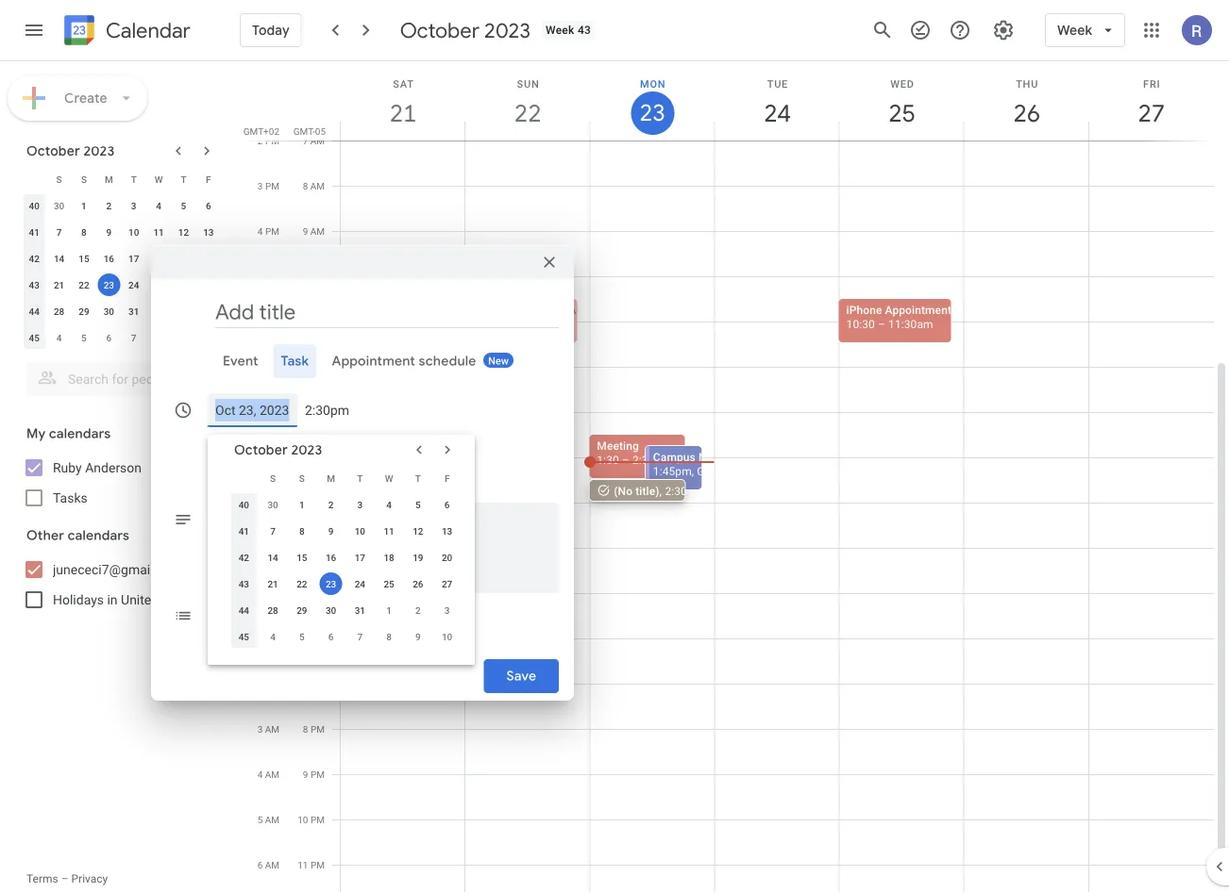 Task type: describe. For each thing, give the bounding box(es) containing it.
16 element for m
[[320, 547, 342, 569]]

22 link
[[506, 92, 550, 135]]

task
[[281, 353, 309, 370]]

29 element for s
[[291, 599, 313, 622]]

26 element for f
[[172, 274, 195, 296]]

november 4 element for m
[[48, 327, 70, 349]]

iphone appointment 10:30 – 11:30am
[[846, 303, 952, 331]]

am for 9 am
[[310, 226, 325, 237]]

sat 21
[[388, 78, 415, 129]]

24 link
[[756, 92, 799, 135]]

21 element for s
[[262, 573, 284, 596]]

8 am
[[303, 180, 325, 192]]

29 for m
[[79, 306, 89, 317]]

gmt-05
[[293, 126, 326, 137]]

calendar
[[106, 17, 191, 44]]

21 column header
[[340, 61, 466, 141]]

18 for t
[[153, 253, 164, 264]]

junececi7@gmail.com
[[53, 562, 183, 578]]

1 vertical spatial 4 pm
[[303, 543, 325, 554]]

3 am
[[257, 724, 279, 735]]

anderson
[[85, 460, 142, 476]]

2023 for w
[[291, 442, 322, 459]]

wed
[[890, 78, 915, 90]]

am for 6 am
[[265, 860, 279, 871]]

grid containing 21
[[242, 61, 1229, 894]]

15 for s
[[297, 552, 307, 564]]

11 element for w
[[378, 520, 400, 543]]

1 for 1 pm
[[303, 407, 308, 418]]

21 for m
[[54, 279, 64, 291]]

october for m
[[234, 442, 288, 459]]

november 9 element
[[407, 626, 429, 649]]

40 for m
[[29, 200, 40, 211]]

25 inside wed 25
[[887, 98, 914, 129]]

my calendars button
[[4, 419, 234, 449]]

united
[[121, 592, 159, 608]]

28 for m
[[54, 306, 64, 317]]

40 for s
[[239, 499, 249, 511]]

12 element for f
[[172, 221, 195, 244]]

Add description text field
[[208, 511, 559, 579]]

0 vertical spatial 8 pm
[[258, 407, 279, 418]]

Start time text field
[[305, 399, 350, 422]]

24 for f
[[128, 279, 139, 291]]

42 for s
[[239, 552, 249, 564]]

row group for m
[[229, 492, 462, 650]]

0 vertical spatial 11 pm
[[252, 543, 279, 554]]

26 inside 26 column header
[[1012, 98, 1039, 129]]

19 for t
[[413, 552, 423, 564]]

create button
[[8, 76, 147, 121]]

other calendars button
[[4, 521, 234, 551]]

0 vertical spatial 10 pm
[[252, 497, 279, 509]]

45 for m
[[29, 332, 40, 344]]

in
[[107, 592, 118, 608]]

0 horizontal spatial 6 pm
[[258, 316, 279, 328]]

(no
[[614, 485, 633, 498]]

25 column header
[[839, 61, 964, 141]]

24 inside column header
[[763, 98, 790, 129]]

13 element for f
[[197, 221, 220, 244]]

appointment inside iphone appointment 10:30 – 11:30am
[[885, 303, 952, 317]]

1 horizontal spatial 9 pm
[[303, 769, 325, 781]]

1:45pm ,
[[653, 465, 697, 478]]

24 element for w
[[122, 274, 145, 296]]

ruby anderson
[[53, 460, 142, 476]]

tue 24
[[763, 78, 790, 129]]

15 element for m
[[73, 247, 95, 270]]

0 vertical spatial 3 pm
[[258, 180, 279, 192]]

sun
[[517, 78, 540, 90]]

campus meeting rescheduled
[[653, 451, 821, 464]]

to
[[531, 303, 546, 317]]

4 am
[[257, 769, 279, 781]]

privacy link
[[71, 873, 108, 886]]

30 element for m
[[320, 599, 342, 622]]

1 vertical spatial october 2023 grid
[[226, 465, 462, 650]]

other calendars
[[26, 528, 129, 545]]

23 cell for m
[[316, 571, 346, 598]]

10 element for t
[[349, 520, 371, 543]]

12 am
[[252, 588, 279, 599]]

mon
[[640, 78, 666, 90]]

tue
[[767, 78, 788, 90]]

reminder
[[472, 303, 528, 317]]

1 vertical spatial 6 pm
[[303, 633, 325, 645]]

1 horizontal spatial meeting
[[698, 451, 741, 464]]

0 vertical spatial november 3 element
[[197, 300, 220, 323]]

thu 26
[[1012, 78, 1039, 129]]

title)
[[636, 485, 659, 498]]

0 vertical spatial w
[[154, 174, 163, 185]]

mon 23
[[638, 78, 666, 128]]

clean
[[549, 303, 585, 317]]

21 link
[[381, 92, 425, 135]]

43 for t
[[29, 279, 40, 291]]

am for 4 am
[[265, 769, 279, 781]]

21 for s
[[268, 579, 278, 590]]

terms – privacy
[[26, 873, 108, 886]]

0 horizontal spatial october 2023 grid
[[18, 166, 221, 351]]

27 link
[[1130, 92, 1173, 135]]

11 am
[[297, 316, 325, 328]]

today button
[[240, 8, 302, 53]]

23 cell for t
[[96, 272, 121, 298]]

0 vertical spatial november 10 element
[[197, 327, 220, 349]]

23 link
[[631, 92, 674, 135]]

sat
[[393, 78, 414, 90]]

42 for m
[[29, 253, 40, 264]]

s down create popup button on the top
[[56, 174, 62, 185]]

s down 1 pm
[[299, 473, 305, 484]]

05
[[315, 126, 326, 137]]

november 8 element for t
[[147, 327, 170, 349]]

1 vertical spatial ,
[[659, 485, 662, 498]]

0 vertical spatial 4 pm
[[258, 226, 279, 237]]

6 am
[[257, 860, 279, 871]]

1 horizontal spatial w
[[385, 473, 393, 484]]

1 vertical spatial m
[[327, 473, 335, 484]]

november 3 element containing 3
[[436, 599, 458, 622]]

row group for t
[[22, 193, 221, 351]]

task button
[[274, 345, 317, 379]]

calendar element
[[60, 11, 191, 53]]

– right terms link
[[61, 873, 68, 886]]

november 5 element for m
[[73, 327, 95, 349]]

10:30 inside reminder to clean 10:30 – 11:30am
[[472, 318, 501, 331]]

1 for 1 am
[[257, 633, 263, 645]]

event
[[223, 353, 258, 370]]

1 vertical spatial 8 pm
[[303, 724, 325, 735]]

wed 25
[[887, 78, 915, 129]]

my
[[26, 426, 46, 443]]

create
[[64, 90, 107, 107]]

20 for f
[[203, 253, 214, 264]]

5 am
[[257, 815, 279, 826]]

Add title text field
[[215, 298, 559, 327]]

rescheduled
[[744, 451, 821, 464]]

31 for w
[[128, 306, 139, 317]]

27 element for f
[[197, 274, 220, 296]]

fri 27
[[1137, 78, 1164, 129]]

gmt-
[[293, 126, 315, 137]]

0 vertical spatial 9 pm
[[258, 452, 279, 464]]

9 am
[[303, 226, 325, 237]]

1 vertical spatial 10 pm
[[298, 815, 325, 826]]

22 for w
[[297, 579, 307, 590]]

14 for m
[[54, 253, 64, 264]]

sun 22
[[513, 78, 540, 129]]

today
[[252, 22, 290, 39]]

12 element for t
[[407, 520, 429, 543]]

1 vertical spatial 5 pm
[[303, 588, 325, 599]]

2 horizontal spatial october
[[400, 17, 480, 43]]

fri
[[1143, 78, 1161, 90]]

0 horizontal spatial 5 pm
[[258, 271, 279, 282]]

7 am
[[303, 135, 325, 146]]

event button
[[215, 345, 266, 379]]

thu
[[1016, 78, 1039, 90]]

23 for t
[[326, 579, 336, 590]]

25 element for t
[[147, 274, 170, 296]]

0 vertical spatial m
[[105, 174, 113, 185]]

31 element for w
[[122, 300, 145, 323]]

30 element for t
[[98, 300, 120, 323]]

my calendars list
[[4, 453, 234, 514]]

25 link
[[880, 92, 924, 135]]

2 horizontal spatial 2023
[[484, 17, 530, 43]]

2 horizontal spatial october 2023
[[400, 17, 530, 43]]

– inside iphone appointment 10:30 – 11:30am
[[878, 318, 885, 331]]

1 horizontal spatial f
[[445, 473, 450, 484]]

14 element for m
[[48, 247, 70, 270]]

september 30 element for s
[[262, 494, 284, 516]]

1 pm
[[303, 407, 325, 418]]

0 horizontal spatial f
[[206, 174, 211, 185]]

ruby
[[53, 460, 82, 476]]

18 for w
[[384, 552, 394, 564]]

campus
[[653, 451, 696, 464]]

am for 1 am
[[265, 633, 279, 645]]

iphone
[[846, 303, 882, 317]]

october 2023 for t
[[234, 442, 322, 459]]

45 for s
[[239, 632, 249, 643]]

november 8 element for w
[[378, 626, 400, 649]]

10 am
[[297, 271, 325, 282]]

terms link
[[26, 873, 58, 886]]

0 vertical spatial 2 pm
[[258, 135, 279, 146]]

appointment inside tab list
[[332, 353, 415, 370]]

tasks
[[53, 490, 88, 506]]

44 for m
[[29, 306, 40, 317]]

s down create
[[81, 174, 87, 185]]

1 horizontal spatial 11 pm
[[298, 860, 325, 871]]

holidays
[[53, 592, 104, 608]]

week 43
[[546, 24, 591, 37]]

appointment schedule
[[332, 353, 476, 370]]

november 7 element for t
[[349, 626, 371, 649]]

terms
[[26, 873, 58, 886]]



Task type: vqa. For each thing, say whether or not it's contained in the screenshot.
left 23:00
no



Task type: locate. For each thing, give the bounding box(es) containing it.
october 2023 down create popup button on the top
[[26, 143, 115, 160]]

holidays in united states
[[53, 592, 199, 608]]

8 pm right '3 am'
[[303, 724, 325, 735]]

2:30pm for (no title) , 2:30pm
[[665, 485, 704, 498]]

1 horizontal spatial 26 element
[[407, 573, 429, 596]]

2 horizontal spatial 23
[[638, 98, 664, 128]]

november 5 element right 1 am
[[291, 626, 313, 649]]

4 pm
[[258, 226, 279, 237], [303, 543, 325, 554]]

october up sat
[[400, 17, 480, 43]]

day
[[259, 437, 280, 452]]

0 vertical spatial 18
[[153, 253, 164, 264]]

(no title) , 2:30pm
[[614, 485, 704, 498]]

30 element up search for people 'text field'
[[98, 300, 120, 323]]

3 pm up add description text box
[[303, 497, 325, 509]]

18
[[153, 253, 164, 264], [384, 552, 394, 564]]

1:30
[[597, 454, 619, 467]]

tab list containing event
[[166, 345, 559, 379]]

2 pm
[[258, 135, 279, 146], [303, 452, 325, 464]]

november 7 element
[[122, 327, 145, 349], [349, 626, 371, 649]]

0 vertical spatial 29
[[79, 306, 89, 317]]

0 horizontal spatial 23, today element
[[98, 274, 120, 296]]

31 up search for people 'text field'
[[128, 306, 139, 317]]

2:30pm
[[632, 454, 671, 467], [665, 485, 704, 498]]

october 2023 up sat
[[400, 17, 530, 43]]

1 vertical spatial 2:30pm
[[665, 485, 704, 498]]

1 horizontal spatial 41
[[239, 526, 249, 537]]

pm
[[265, 135, 279, 146], [265, 180, 279, 192], [265, 226, 279, 237], [265, 271, 279, 282], [265, 316, 279, 328], [265, 362, 279, 373], [311, 362, 325, 373], [265, 407, 279, 418], [311, 407, 325, 418], [265, 452, 279, 464], [311, 452, 325, 464], [265, 497, 279, 509], [311, 497, 325, 509], [265, 543, 279, 554], [311, 543, 325, 554], [311, 588, 325, 599], [311, 633, 325, 645], [311, 724, 325, 735], [311, 769, 325, 781], [311, 815, 325, 826], [311, 860, 325, 871]]

2 vertical spatial 2023
[[291, 442, 322, 459]]

25 for f
[[153, 279, 164, 291]]

2023
[[484, 17, 530, 43], [83, 143, 115, 160], [291, 442, 322, 459]]

13 for f
[[203, 227, 214, 238]]

gmt+02
[[243, 126, 279, 137]]

16 element
[[98, 247, 120, 270], [320, 547, 342, 569]]

am down 12 am at the bottom of page
[[265, 633, 279, 645]]

0 horizontal spatial 13 element
[[197, 221, 220, 244]]

5 pm
[[258, 271, 279, 282], [303, 588, 325, 599]]

november 8 element left "november 9" element
[[378, 626, 400, 649]]

12 element
[[172, 221, 195, 244], [407, 520, 429, 543]]

week up 22 column header
[[546, 24, 575, 37]]

2
[[258, 135, 263, 146], [106, 200, 112, 211], [303, 452, 308, 464], [328, 499, 334, 511], [415, 605, 421, 616]]

s down day
[[270, 473, 276, 484]]

10 pm right 5 am at the bottom of the page
[[298, 815, 325, 826]]

18 element for t
[[147, 247, 170, 270]]

18 element
[[147, 247, 170, 270], [378, 547, 400, 569]]

other
[[26, 528, 64, 545]]

calendar heading
[[102, 17, 191, 44]]

november 4 element
[[48, 327, 70, 349], [262, 626, 284, 649]]

16 for t
[[103, 253, 114, 264]]

3 pm left the 8 am
[[258, 180, 279, 192]]

am up task "button" on the top left
[[310, 316, 325, 328]]

23, today element
[[98, 274, 120, 296], [320, 573, 342, 596]]

28 down 12 am at the bottom of page
[[268, 605, 278, 616]]

0 horizontal spatial week
[[546, 24, 575, 37]]

meeting inside meeting 1:30 – 2:30pm
[[597, 439, 639, 453]]

23, today element for m
[[320, 573, 342, 596]]

calendars for my calendars
[[49, 426, 111, 443]]

29 element up search for people 'text field'
[[73, 300, 95, 323]]

30 element
[[98, 300, 120, 323], [320, 599, 342, 622]]

13
[[203, 227, 214, 238], [442, 526, 452, 537]]

column header
[[229, 465, 258, 492]]

18 element for w
[[378, 547, 400, 569]]

november 2 element
[[407, 599, 429, 622]]

11:30am inside reminder to clean 10:30 – 11:30am
[[514, 318, 559, 331]]

0 vertical spatial october 2023
[[400, 17, 530, 43]]

am for 7 am
[[310, 135, 325, 146]]

1 horizontal spatial 44
[[239, 605, 249, 616]]

0 horizontal spatial 21 element
[[48, 274, 70, 296]]

28 element for s
[[262, 599, 284, 622]]

october down start date text box
[[234, 442, 288, 459]]

15 for m
[[79, 253, 89, 264]]

Search for people text field
[[38, 363, 204, 396]]

1:45pm
[[653, 465, 692, 478]]

1 vertical spatial 29 element
[[291, 599, 313, 622]]

week for week
[[1057, 22, 1092, 39]]

0 vertical spatial 16 element
[[98, 247, 120, 270]]

october down create popup button on the top
[[26, 143, 80, 160]]

2:30pm inside meeting 1:30 – 2:30pm
[[632, 454, 671, 467]]

november 10 element
[[197, 327, 220, 349], [436, 626, 458, 649]]

2 vertical spatial october
[[234, 442, 288, 459]]

calendars up junececi7@gmail.com
[[68, 528, 129, 545]]

17 element for t
[[349, 547, 371, 569]]

f
[[206, 174, 211, 185], [445, 473, 450, 484]]

november 1 element
[[147, 300, 170, 323], [378, 599, 400, 622]]

20 element for t
[[436, 547, 458, 569]]

24 element for t
[[349, 573, 371, 596]]

week right settings menu icon
[[1057, 22, 1092, 39]]

19 for f
[[178, 253, 189, 264]]

6 pm left the 11 am on the left top of the page
[[258, 316, 279, 328]]

week button
[[1045, 8, 1125, 53]]

meeting right campus at bottom
[[698, 451, 741, 464]]

5 pm left 10 am
[[258, 271, 279, 282]]

1 vertical spatial 19 element
[[407, 547, 429, 569]]

22 column header
[[465, 61, 590, 141]]

21 inside the 21 column header
[[388, 98, 415, 129]]

26 for f
[[178, 279, 189, 291]]

13 for t
[[442, 526, 452, 537]]

1 vertical spatial 2 pm
[[303, 452, 325, 464]]

am up 5 am at the bottom of the page
[[265, 769, 279, 781]]

november 10 element up start date text box
[[197, 327, 220, 349]]

14 for s
[[268, 552, 278, 564]]

– down reminder
[[504, 318, 511, 331]]

am for 12 am
[[265, 588, 279, 599]]

am for 5 am
[[265, 815, 279, 826]]

october 2023 down start date text box
[[234, 442, 322, 459]]

am for 8 am
[[310, 180, 325, 192]]

40
[[29, 200, 40, 211], [239, 499, 249, 511]]

28 element up search for people 'text field'
[[48, 300, 70, 323]]

0 vertical spatial 31 element
[[122, 300, 145, 323]]

1 vertical spatial 3 pm
[[303, 497, 325, 509]]

november 8 element containing 8
[[378, 626, 400, 649]]

grid
[[242, 61, 1229, 894]]

0 horizontal spatial 31 element
[[122, 300, 145, 323]]

2 horizontal spatial 26
[[1012, 98, 1039, 129]]

2023 up sun
[[484, 17, 530, 43]]

1 horizontal spatial 11 element
[[378, 520, 400, 543]]

2023 right day
[[291, 442, 322, 459]]

calendars inside my calendars dropdown button
[[49, 426, 111, 443]]

1 horizontal spatial m
[[327, 473, 335, 484]]

2:30pm down 1:45pm ,
[[665, 485, 704, 498]]

1 vertical spatial 17
[[355, 552, 365, 564]]

16
[[103, 253, 114, 264], [326, 552, 336, 564]]

2 vertical spatial 23
[[326, 579, 336, 590]]

, down campus at bottom
[[692, 465, 694, 478]]

2 horizontal spatial 25
[[887, 98, 914, 129]]

26 element
[[172, 274, 195, 296], [407, 573, 429, 596]]

0 vertical spatial 30 element
[[98, 300, 120, 323]]

s
[[56, 174, 62, 185], [81, 174, 87, 185], [270, 473, 276, 484], [299, 473, 305, 484]]

0 horizontal spatial 40
[[29, 200, 40, 211]]

10:30 inside iphone appointment 10:30 – 11:30am
[[846, 318, 875, 331]]

row
[[22, 166, 221, 193], [22, 193, 221, 219], [22, 219, 221, 245], [22, 245, 221, 272], [22, 272, 221, 298], [22, 298, 221, 325], [22, 325, 221, 351], [229, 465, 462, 492], [229, 492, 462, 518], [229, 518, 462, 545], [229, 545, 462, 571], [229, 571, 462, 598], [229, 598, 462, 624], [229, 624, 462, 650]]

15 element
[[73, 247, 95, 270], [291, 547, 313, 569]]

6 pm
[[258, 316, 279, 328], [303, 633, 325, 645]]

10:30 down iphone
[[846, 318, 875, 331]]

31 element left 'november 2' element
[[349, 599, 371, 622]]

november 4 element for s
[[262, 626, 284, 649]]

29
[[79, 306, 89, 317], [297, 605, 307, 616]]

30 element right 12 am at the bottom of page
[[320, 599, 342, 622]]

0 horizontal spatial w
[[154, 174, 163, 185]]

september 30 element
[[48, 194, 70, 217], [262, 494, 284, 516]]

1 11:30am from the left
[[514, 318, 559, 331]]

7 pm
[[258, 362, 279, 373]]

0 horizontal spatial 26 element
[[172, 274, 195, 296]]

27
[[1137, 98, 1164, 129], [203, 279, 214, 291], [442, 579, 452, 590]]

1 horizontal spatial 16 element
[[320, 547, 342, 569]]

0 vertical spatial 31
[[128, 306, 139, 317]]

11:30am
[[514, 318, 559, 331], [888, 318, 933, 331]]

calendars for other calendars
[[68, 528, 129, 545]]

9 pm
[[258, 452, 279, 464], [303, 769, 325, 781]]

31 element
[[122, 300, 145, 323], [349, 599, 371, 622]]

22 element for m
[[73, 274, 95, 296]]

0 horizontal spatial november 4 element
[[48, 327, 70, 349]]

28 up search for people 'text field'
[[54, 306, 64, 317]]

appointment
[[885, 303, 952, 317], [332, 353, 415, 370]]

0 horizontal spatial 43
[[29, 279, 40, 291]]

meeting up 1:30
[[597, 439, 639, 453]]

0 horizontal spatial november 8 element
[[147, 327, 170, 349]]

all
[[241, 437, 256, 452]]

october 2023 grid
[[18, 166, 221, 351], [226, 465, 462, 650]]

9 pm right 4 am
[[303, 769, 325, 781]]

0 horizontal spatial 20
[[203, 253, 214, 264]]

– down iphone
[[878, 318, 885, 331]]

14 element
[[48, 247, 70, 270], [262, 547, 284, 569]]

1 vertical spatial 20 element
[[436, 547, 458, 569]]

26 link
[[1005, 92, 1049, 135]]

23 inside mon 23
[[638, 98, 664, 128]]

november 10 element containing 10
[[436, 626, 458, 649]]

1 vertical spatial 23
[[103, 279, 114, 291]]

21 element
[[48, 274, 70, 296], [262, 573, 284, 596]]

november 6 element for m
[[320, 626, 342, 649]]

21 element for m
[[48, 274, 70, 296]]

november 8 element
[[147, 327, 170, 349], [378, 626, 400, 649]]

17 element for w
[[122, 247, 145, 270]]

– right 1:30
[[622, 454, 630, 467]]

0 horizontal spatial 18
[[153, 253, 164, 264]]

reminder to clean 10:30 – 11:30am
[[472, 303, 585, 331]]

22 inside column header
[[513, 98, 540, 129]]

other calendars list
[[4, 555, 234, 615]]

0 vertical spatial november 4 element
[[48, 327, 70, 349]]

2 pm left gmt- on the top left of page
[[258, 135, 279, 146]]

am down 5 am at the bottom of the page
[[265, 860, 279, 871]]

26 column header
[[964, 61, 1089, 141]]

10 pm down day
[[252, 497, 279, 509]]

schedule
[[419, 353, 476, 370]]

25 for t
[[384, 579, 394, 590]]

– inside meeting 1:30 – 2:30pm
[[622, 454, 630, 467]]

november 5 element for s
[[291, 626, 313, 649]]

8 pm
[[258, 407, 279, 418], [303, 724, 325, 735]]

november 6 element right 1 am
[[320, 626, 342, 649]]

m down start time text field
[[327, 473, 335, 484]]

0 vertical spatial 27
[[1137, 98, 1164, 129]]

w
[[154, 174, 163, 185], [385, 473, 393, 484]]

1 for november 1 element containing 1
[[386, 605, 392, 616]]

0 vertical spatial 21
[[388, 98, 415, 129]]

meeting 1:30 – 2:30pm
[[597, 439, 671, 467]]

13 element
[[197, 221, 220, 244], [436, 520, 458, 543]]

26
[[1012, 98, 1039, 129], [178, 279, 189, 291], [413, 579, 423, 590]]

week for week 43
[[546, 24, 575, 37]]

0 horizontal spatial november 7 element
[[122, 327, 145, 349]]

24 element
[[122, 274, 145, 296], [349, 573, 371, 596]]

, down the 1:45pm
[[659, 485, 662, 498]]

17 for w
[[128, 253, 139, 264]]

0 vertical spatial 13 element
[[197, 221, 220, 244]]

20 element
[[197, 247, 220, 270], [436, 547, 458, 569]]

november 4 element down 12 am at the bottom of page
[[262, 626, 284, 649]]

november 6 element
[[98, 327, 120, 349], [320, 626, 342, 649]]

appointment right iphone
[[885, 303, 952, 317]]

new element
[[483, 353, 513, 368]]

am down "9 am" at the top
[[310, 271, 325, 282]]

1 vertical spatial 26
[[178, 279, 189, 291]]

week inside popup button
[[1057, 22, 1092, 39]]

2 horizontal spatial 21
[[388, 98, 415, 129]]

0 vertical spatial 41
[[29, 227, 40, 238]]

1 vertical spatial 23, today element
[[320, 573, 342, 596]]

31 element for t
[[349, 599, 371, 622]]

november 7 element left "november 9" element
[[349, 626, 371, 649]]

1
[[81, 200, 87, 211], [303, 407, 308, 418], [299, 499, 305, 511], [386, 605, 392, 616], [257, 633, 263, 645]]

11:30am inside iphone appointment 10:30 – 11:30am
[[888, 318, 933, 331]]

2023 down create
[[83, 143, 115, 160]]

november 8 element up search for people 'text field'
[[147, 327, 170, 349]]

1 vertical spatial 14 element
[[262, 547, 284, 569]]

november 1 element for w
[[378, 599, 400, 622]]

23 for f
[[103, 279, 114, 291]]

0 horizontal spatial 10 element
[[122, 221, 145, 244]]

24 column header
[[714, 61, 840, 141]]

29 element
[[73, 300, 95, 323], [291, 599, 313, 622]]

november 5 element
[[73, 327, 95, 349], [291, 626, 313, 649]]

27 column header
[[1088, 61, 1214, 141]]

am up "9 am" at the top
[[310, 180, 325, 192]]

30
[[54, 200, 64, 211], [103, 306, 114, 317], [268, 499, 278, 511], [326, 605, 336, 616]]

10 element
[[122, 221, 145, 244], [349, 520, 371, 543]]

28
[[54, 306, 64, 317], [268, 605, 278, 616]]

0 vertical spatial 28
[[54, 306, 64, 317]]

27 element
[[197, 274, 220, 296], [436, 573, 458, 596]]

all day
[[241, 437, 280, 452]]

43
[[578, 24, 591, 37], [29, 279, 40, 291], [239, 579, 249, 590]]

1 horizontal spatial 17
[[355, 552, 365, 564]]

16 for m
[[326, 552, 336, 564]]

26 element for t
[[407, 573, 429, 596]]

1 horizontal spatial 19
[[413, 552, 423, 564]]

31
[[128, 306, 139, 317], [355, 605, 365, 616]]

23 cell
[[96, 272, 121, 298], [316, 571, 346, 598]]

0 vertical spatial november 7 element
[[122, 327, 145, 349]]

1 horizontal spatial october 2023 grid
[[226, 465, 462, 650]]

settings menu image
[[992, 19, 1015, 42]]

new
[[488, 355, 509, 367]]

17
[[128, 253, 139, 264], [355, 552, 365, 564]]

41 for s
[[239, 526, 249, 537]]

22
[[513, 98, 540, 129], [79, 279, 89, 291], [297, 579, 307, 590]]

calendars
[[49, 426, 111, 443], [68, 528, 129, 545]]

november 4 element up search for people 'text field'
[[48, 327, 70, 349]]

44
[[29, 306, 40, 317], [239, 605, 249, 616]]

november 1 element up search for people 'text field'
[[147, 300, 170, 323]]

4
[[156, 200, 161, 211], [258, 226, 263, 237], [56, 332, 62, 344], [386, 499, 392, 511], [303, 543, 308, 554], [270, 632, 276, 643], [257, 769, 263, 781]]

11 pm right 6 am
[[298, 860, 325, 871]]

0 vertical spatial 25
[[887, 98, 914, 129]]

main drawer image
[[23, 19, 45, 42]]

16 element for t
[[98, 247, 120, 270]]

0 horizontal spatial october
[[26, 143, 80, 160]]

november 3 element up the event button
[[197, 300, 220, 323]]

25 element
[[147, 274, 170, 296], [378, 573, 400, 596]]

1 vertical spatial 25
[[153, 279, 164, 291]]

6 pm right 1 am
[[303, 633, 325, 645]]

2 10:30 from the left
[[846, 318, 875, 331]]

1 horizontal spatial 2 pm
[[303, 452, 325, 464]]

appointment down add title text field
[[332, 353, 415, 370]]

november 3 element
[[197, 300, 220, 323], [436, 599, 458, 622]]

am down 4 am
[[265, 815, 279, 826]]

1 horizontal spatial 25 element
[[378, 573, 400, 596]]

2:30pm for meeting 1:30 – 2:30pm
[[632, 454, 671, 467]]

9 pm right all
[[258, 452, 279, 464]]

10:30 down reminder
[[472, 318, 501, 331]]

october 2023 for w
[[26, 143, 115, 160]]

17 element
[[122, 247, 145, 270], [349, 547, 371, 569]]

22 element for s
[[291, 573, 313, 596]]

31 for t
[[355, 605, 365, 616]]

1 vertical spatial 42
[[239, 552, 249, 564]]

november 1 element containing 1
[[378, 599, 400, 622]]

november 7 element up search for people 'text field'
[[122, 327, 145, 349]]

0 vertical spatial 5 pm
[[258, 271, 279, 282]]

28 element for m
[[48, 300, 70, 323]]

23 column header
[[589, 61, 715, 141]]

privacy
[[71, 873, 108, 886]]

41 for m
[[29, 227, 40, 238]]

1 horizontal spatial 42
[[239, 552, 249, 564]]

november 6 element up search for people 'text field'
[[98, 327, 120, 349]]

1 horizontal spatial ,
[[692, 465, 694, 478]]

11 pm
[[252, 543, 279, 554], [298, 860, 325, 871]]

november 7 element for w
[[122, 327, 145, 349]]

11 element for t
[[147, 221, 170, 244]]

t
[[131, 174, 137, 185], [181, 174, 186, 185], [357, 473, 363, 484], [415, 473, 421, 484]]

1 vertical spatial 31
[[355, 605, 365, 616]]

am for 11 am
[[310, 316, 325, 328]]

8
[[303, 180, 308, 192], [81, 227, 87, 238], [258, 407, 263, 418], [299, 526, 305, 537], [386, 632, 392, 643], [303, 724, 308, 735]]

2:30pm up the title)
[[632, 454, 671, 467]]

am for 10 am
[[310, 271, 325, 282]]

november 3 element right 'november 2' element
[[436, 599, 458, 622]]

september 30 element for m
[[48, 194, 70, 217]]

am up the 8 am
[[310, 135, 325, 146]]

am
[[310, 135, 325, 146], [310, 180, 325, 192], [310, 226, 325, 237], [310, 271, 325, 282], [310, 316, 325, 328], [265, 588, 279, 599], [265, 633, 279, 645], [265, 724, 279, 735], [265, 769, 279, 781], [265, 815, 279, 826], [265, 860, 279, 871]]

14
[[54, 253, 64, 264], [268, 552, 278, 564]]

2 horizontal spatial 43
[[578, 24, 591, 37]]

20 for t
[[442, 552, 452, 564]]

november 6 element for t
[[98, 327, 120, 349]]

0 horizontal spatial 27
[[203, 279, 214, 291]]

1 am
[[257, 633, 279, 645]]

31 element up search for people 'text field'
[[122, 300, 145, 323]]

am down the 8 am
[[310, 226, 325, 237]]

– inside reminder to clean 10:30 – 11:30am
[[504, 318, 511, 331]]

1 horizontal spatial 24 element
[[349, 573, 371, 596]]

19 element
[[172, 247, 195, 270], [407, 547, 429, 569]]

1 vertical spatial 20
[[442, 552, 452, 564]]

october for t
[[26, 143, 80, 160]]

29 for s
[[297, 605, 307, 616]]

11 pm up 12 am at the bottom of page
[[252, 543, 279, 554]]

11 element
[[147, 221, 170, 244], [378, 520, 400, 543]]

0 horizontal spatial 13
[[203, 227, 214, 238]]

2023 for t
[[83, 143, 115, 160]]

1 horizontal spatial 3 pm
[[303, 497, 325, 509]]

am up 1 am
[[265, 588, 279, 599]]

calendars inside other calendars dropdown button
[[68, 528, 129, 545]]

0 horizontal spatial 42
[[29, 253, 40, 264]]

1 horizontal spatial 31 element
[[349, 599, 371, 622]]

calendars up ruby
[[49, 426, 111, 443]]

None search field
[[0, 355, 234, 396]]

22 for t
[[79, 279, 89, 291]]

0 horizontal spatial 30 element
[[98, 300, 120, 323]]

1 horizontal spatial row group
[[229, 492, 462, 650]]

31 left 'november 2' element
[[355, 605, 365, 616]]

43 for w
[[239, 579, 249, 590]]

2 pm down 1 pm
[[303, 452, 325, 464]]

0 horizontal spatial 44
[[29, 306, 40, 317]]

29 element right 12 am at the bottom of page
[[291, 599, 313, 622]]

my calendars
[[26, 426, 111, 443]]

tab list
[[166, 345, 559, 379]]

1 10:30 from the left
[[472, 318, 501, 331]]

28 element up 1 am
[[262, 599, 284, 622]]

november 1 element for t
[[147, 300, 170, 323]]

22 element
[[73, 274, 95, 296], [291, 573, 313, 596]]

0 vertical spatial 20
[[203, 253, 214, 264]]

27 inside column header
[[1137, 98, 1164, 129]]

23
[[638, 98, 664, 128], [103, 279, 114, 291], [326, 579, 336, 590]]

1 horizontal spatial 10 pm
[[298, 815, 325, 826]]

Start date text field
[[215, 399, 290, 422]]

1 vertical spatial november 6 element
[[320, 626, 342, 649]]

14 element for s
[[262, 547, 284, 569]]

13 element for t
[[436, 520, 458, 543]]

–
[[504, 318, 511, 331], [878, 318, 885, 331], [622, 454, 630, 467], [61, 873, 68, 886]]

1 horizontal spatial october 2023
[[234, 442, 322, 459]]

0 horizontal spatial 16
[[103, 253, 114, 264]]

15 element for s
[[291, 547, 313, 569]]

1 horizontal spatial 4 pm
[[303, 543, 325, 554]]

6
[[206, 200, 211, 211], [258, 316, 263, 328], [106, 332, 112, 344], [444, 499, 450, 511], [328, 632, 334, 643], [303, 633, 308, 645], [257, 860, 263, 871]]

25 element for w
[[378, 573, 400, 596]]

20
[[203, 253, 214, 264], [442, 552, 452, 564]]

5 pm right 12 am at the bottom of page
[[303, 588, 325, 599]]

17 for t
[[355, 552, 365, 564]]

10 element for w
[[122, 221, 145, 244]]

7
[[303, 135, 308, 146], [56, 227, 62, 238], [131, 332, 136, 344], [258, 362, 263, 373], [270, 526, 276, 537], [357, 632, 363, 643]]

12 pm
[[298, 362, 325, 373]]

row group
[[22, 193, 221, 351], [229, 492, 462, 650]]

10
[[128, 227, 139, 238], [297, 271, 308, 282], [252, 497, 263, 509], [355, 526, 365, 537], [442, 632, 452, 643], [298, 815, 308, 826]]

m down create
[[105, 174, 113, 185]]

2 vertical spatial 25
[[384, 579, 394, 590]]

1 vertical spatial september 30 element
[[262, 494, 284, 516]]

1 vertical spatial 9 pm
[[303, 769, 325, 781]]

am up 4 am
[[265, 724, 279, 735]]

2 11:30am from the left
[[888, 318, 933, 331]]

m
[[105, 174, 113, 185], [327, 473, 335, 484]]

45
[[29, 332, 40, 344], [239, 632, 249, 643]]

0 vertical spatial appointment
[[885, 303, 952, 317]]

20 element for f
[[197, 247, 220, 270]]

28 element
[[48, 300, 70, 323], [262, 599, 284, 622]]

states
[[162, 592, 199, 608]]

0 vertical spatial october
[[400, 17, 480, 43]]

8 pm up day
[[258, 407, 279, 418]]

0 horizontal spatial 20 element
[[197, 247, 220, 270]]

10 pm
[[252, 497, 279, 509], [298, 815, 325, 826]]

1 horizontal spatial 13
[[442, 526, 452, 537]]

27 for f
[[203, 279, 214, 291]]

1 horizontal spatial 29 element
[[291, 599, 313, 622]]

1 horizontal spatial 23 cell
[[316, 571, 346, 598]]

1 horizontal spatial november 3 element
[[436, 599, 458, 622]]

column header inside october 2023 grid
[[229, 465, 258, 492]]

10:30
[[472, 318, 501, 331], [846, 318, 875, 331]]

21
[[388, 98, 415, 129], [54, 279, 64, 291], [268, 579, 278, 590]]

0 vertical spatial ,
[[692, 465, 694, 478]]

november 10 element right "november 9" element
[[436, 626, 458, 649]]

1 vertical spatial november 7 element
[[349, 626, 371, 649]]

november 5 element up search for people 'text field'
[[73, 327, 95, 349]]

november 1 element left 'november 2' element
[[378, 599, 400, 622]]

1 horizontal spatial 30 element
[[320, 599, 342, 622]]



